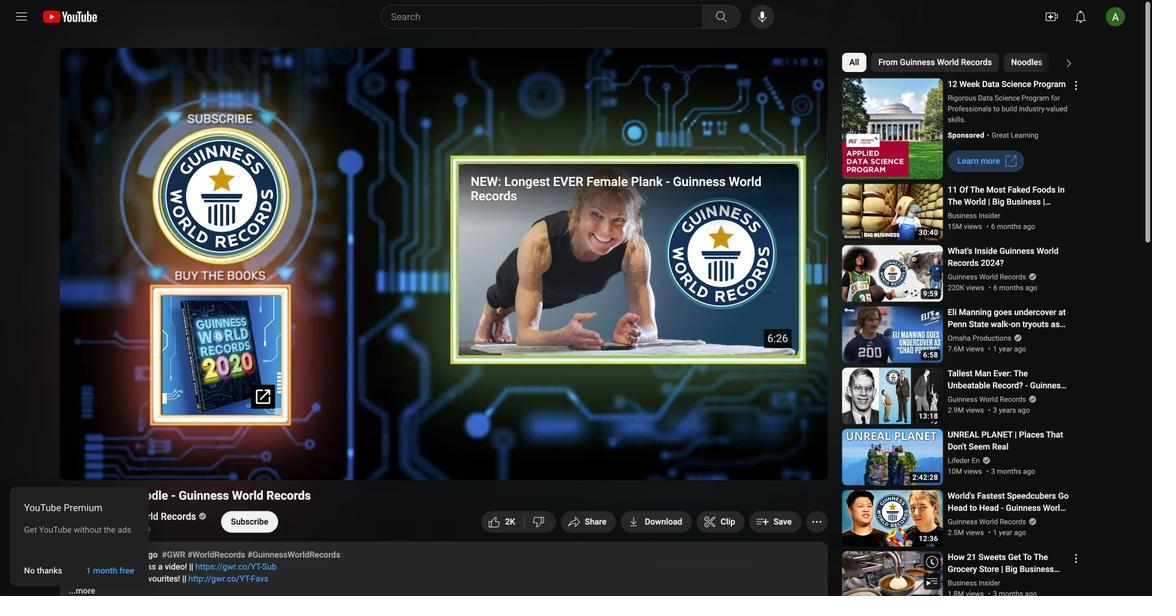 Task type: locate. For each thing, give the bounding box(es) containing it.
tab list
[[843, 48, 1153, 77]]

seek slider slider
[[67, 443, 821, 455]]

verified image down world's fastest speedcubers go head to head - guinness world records by guinness world records 2,547,897 views 1 year ago 12 minutes, 36 seconds element on the right bottom
[[1027, 518, 1038, 526]]

None search field
[[359, 5, 744, 29]]

verified image down eli manning goes undercover at penn state walk-on tryouts as "chad powers" by omaha productions 7,657,272 views 1 year ago 6 minutes, 58 seconds element
[[1012, 334, 1023, 342]]

verified image down what's inside guinness world records 2024? by guinness world records 220,048 views 6 months ago 9 minutes, 59 seconds element
[[1027, 273, 1038, 281]]

1 vertical spatial verified image
[[1027, 395, 1038, 404]]

0 vertical spatial verified image
[[1027, 273, 1038, 281]]

verified image
[[1027, 273, 1038, 281], [1027, 395, 1038, 404]]

eli manning goes undercover at penn state walk-on tryouts as "chad powers" by omaha productions 7,657,272 views 1 year ago 6 minutes, 58 seconds element
[[948, 307, 1070, 331]]

1 verified image from the top
[[1027, 273, 1038, 281]]

verified image for the 2 hours, 42 minutes, 28 seconds element
[[980, 456, 991, 465]]

verified image for what's inside guinness world records 2024? by guinness world records 220,048 views 6 months ago 9 minutes, 59 seconds element
[[1027, 273, 1038, 281]]

None text field
[[24, 566, 62, 576]]

None text field
[[958, 156, 1001, 166], [231, 517, 269, 527], [645, 517, 683, 527], [86, 566, 134, 576], [958, 156, 1001, 166], [231, 517, 269, 527], [645, 517, 683, 527], [86, 566, 134, 576]]

verified image down unreal planet | places that don't seem real by lifeder en 10,858,949 views 3 months ago 2 hours, 42 minutes "element"
[[980, 456, 991, 465]]

verified image
[[1012, 334, 1023, 342], [980, 456, 991, 465], [196, 512, 207, 520], [1027, 518, 1038, 526]]

unreal planet | places that don't seem real by lifeder en 10,858,949 views 3 months ago 2 hours, 42 minutes element
[[948, 429, 1070, 453]]

world's fastest speedcubers go head to head - guinness world records by guinness world records 2,547,897 views 1 year ago 12 minutes, 36 seconds element
[[948, 490, 1070, 514]]

2 hours, 42 minutes, 28 seconds element
[[913, 474, 939, 481]]

verified image for 'tallest man ever: the unbeatable record? - guinness world records by guinness world records 2,944,297 views 3 years ago 13 minutes, 18 seconds' element
[[1027, 395, 1038, 404]]

verified image down 'tallest man ever: the unbeatable record? - guinness world records by guinness world records 2,944,297 views 3 years ago 13 minutes, 18 seconds' element
[[1027, 395, 1038, 404]]

2 verified image from the top
[[1027, 395, 1038, 404]]

verified image up 11.9 million subscribers element
[[196, 512, 207, 520]]

11 of the most faked foods in the world | big business | insider business by business insider 15,030,241 views 6 months ago 30 minutes element
[[948, 184, 1070, 208]]

6 minutes, 58 seconds element
[[924, 352, 939, 359]]



Task type: describe. For each thing, give the bounding box(es) containing it.
autoplay is on image
[[649, 462, 671, 470]]

Search text field
[[391, 9, 700, 25]]

30 minutes, 40 seconds element
[[919, 229, 939, 236]]

how 21 sweets get to the grocery store | big business marathon | business insider by business insider 1,864,471 views 3 months ago 2 hours, 44 minutes element
[[948, 552, 1070, 576]]

11.9 million subscribers element
[[91, 523, 205, 534]]

tallest man ever: the unbeatable record? - guinness world records by guinness world records 2,944,297 views 3 years ago 13 minutes, 18 seconds element
[[948, 368, 1070, 392]]

buy the book!, website. buy. guinnessworldrecords.com element
[[162, 296, 281, 415]]

13 minutes, 18 seconds element
[[919, 413, 939, 420]]

youtube video player element
[[60, 48, 828, 480]]

verified image for the 6 minutes, 58 seconds element
[[1012, 334, 1023, 342]]

12 minutes, 36 seconds element
[[919, 535, 939, 543]]

sponsored image
[[948, 130, 992, 141]]

9 minutes, 59 seconds element
[[924, 290, 939, 298]]

verified image for "12 minutes, 36 seconds" 'element'
[[1027, 518, 1038, 526]]

what's inside guinness world records 2024? by guinness world records 220,048 views 6 months ago 9 minutes, 59 seconds element
[[948, 245, 1070, 269]]

new: longest ever female plank - guinness world records, video element
[[458, 163, 800, 357]]

avatar image image
[[1107, 7, 1126, 26]]



Task type: vqa. For each thing, say whether or not it's contained in the screenshot.
Fresh's Social
no



